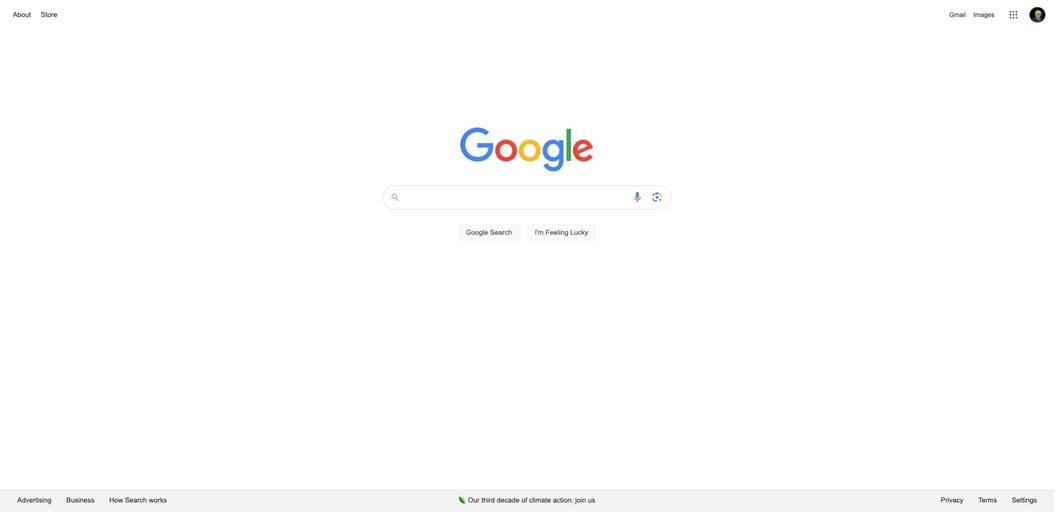 Task type: vqa. For each thing, say whether or not it's contained in the screenshot.
"search field"
yes



Task type: describe. For each thing, give the bounding box(es) containing it.
search by voice image
[[632, 191, 644, 203]]

google image
[[460, 128, 595, 173]]



Task type: locate. For each thing, give the bounding box(es) containing it.
None search field
[[10, 183, 1045, 253]]

search by image image
[[651, 191, 663, 203]]



